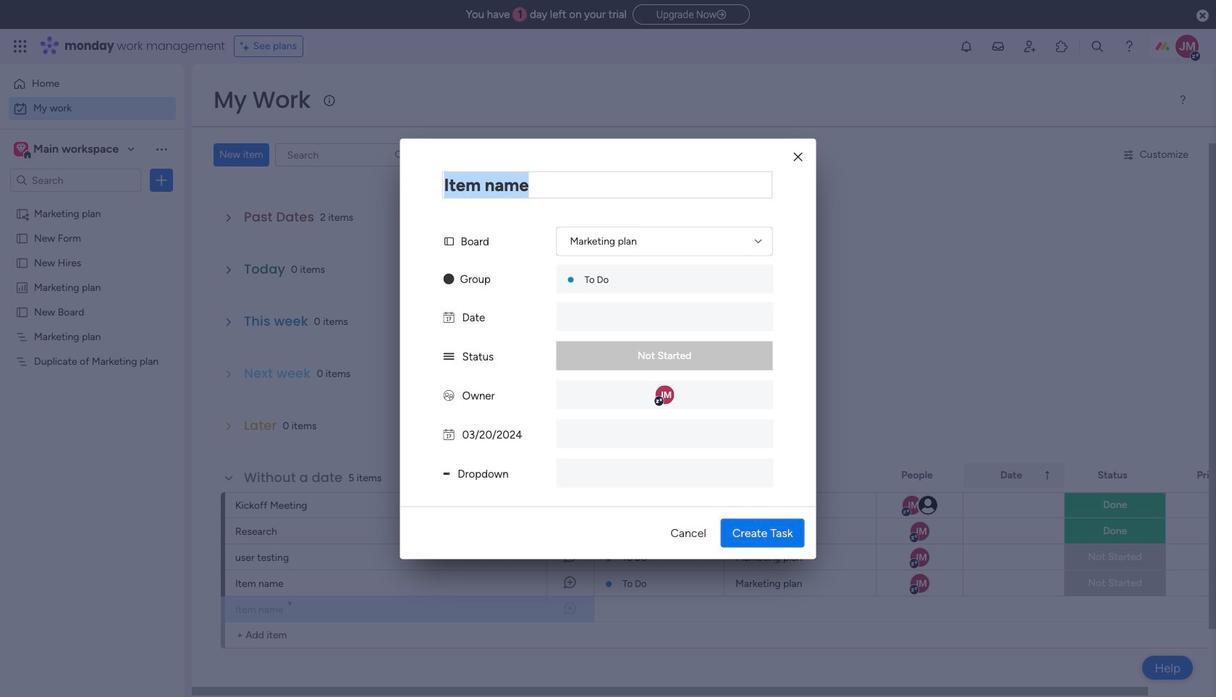 Task type: describe. For each thing, give the bounding box(es) containing it.
shareable board image
[[15, 206, 29, 220]]

Filter dashboard by text search field
[[275, 143, 411, 167]]

public board image
[[15, 231, 29, 245]]

v2 status image
[[443, 350, 454, 363]]

select product image
[[13, 39, 28, 54]]

invite members image
[[1023, 39, 1037, 54]]

dapulse date column image
[[443, 428, 454, 441]]

see plans image
[[240, 38, 253, 54]]

search everything image
[[1090, 39, 1105, 54]]

workspace selection element
[[14, 140, 121, 159]]

monday marketplace image
[[1055, 39, 1069, 54]]

sort image
[[1042, 470, 1054, 481]]

1 vertical spatial option
[[9, 97, 176, 120]]

dapulse close image
[[1197, 9, 1209, 23]]

1 public board image from the top
[[15, 256, 29, 269]]

3 column header from the left
[[964, 463, 1065, 488]]

search image
[[394, 149, 405, 161]]

Search in workspace field
[[30, 172, 121, 189]]

dapulse date column image
[[443, 311, 454, 324]]

close image
[[794, 152, 803, 163]]

1 column header from the left
[[594, 463, 725, 488]]

workspace image
[[14, 141, 28, 157]]

help image
[[1122, 39, 1137, 54]]

2 column header from the left
[[725, 463, 877, 488]]

v2 dropdown column image
[[443, 467, 450, 480]]

2 vertical spatial option
[[0, 200, 185, 203]]

notifications image
[[959, 39, 974, 54]]



Task type: vqa. For each thing, say whether or not it's contained in the screenshot.
Add to favorites icon
no



Task type: locate. For each thing, give the bounding box(es) containing it.
public dashboard image
[[15, 280, 29, 294]]

list box
[[0, 198, 185, 569]]

option
[[9, 72, 176, 96], [9, 97, 176, 120], [0, 200, 185, 203]]

public board image down public dashboard icon on the top left of the page
[[15, 305, 29, 319]]

v2 multiple person column image
[[443, 389, 454, 402]]

dapulse rightstroke image
[[717, 9, 726, 20]]

dialog
[[400, 138, 816, 559]]

1 vertical spatial public board image
[[15, 305, 29, 319]]

public board image
[[15, 256, 29, 269], [15, 305, 29, 319]]

public board image up public dashboard icon on the top left of the page
[[15, 256, 29, 269]]

v2 sun image
[[443, 272, 454, 285]]

None search field
[[275, 143, 411, 167]]

workspace image
[[16, 141, 26, 157]]

column header
[[594, 463, 725, 488], [725, 463, 877, 488], [964, 463, 1065, 488]]

update feed image
[[991, 39, 1006, 54]]

0 vertical spatial public board image
[[15, 256, 29, 269]]

None field
[[442, 171, 773, 198]]

jeremy miller image
[[1176, 35, 1199, 58]]

0 vertical spatial option
[[9, 72, 176, 96]]

2 public board image from the top
[[15, 305, 29, 319]]



